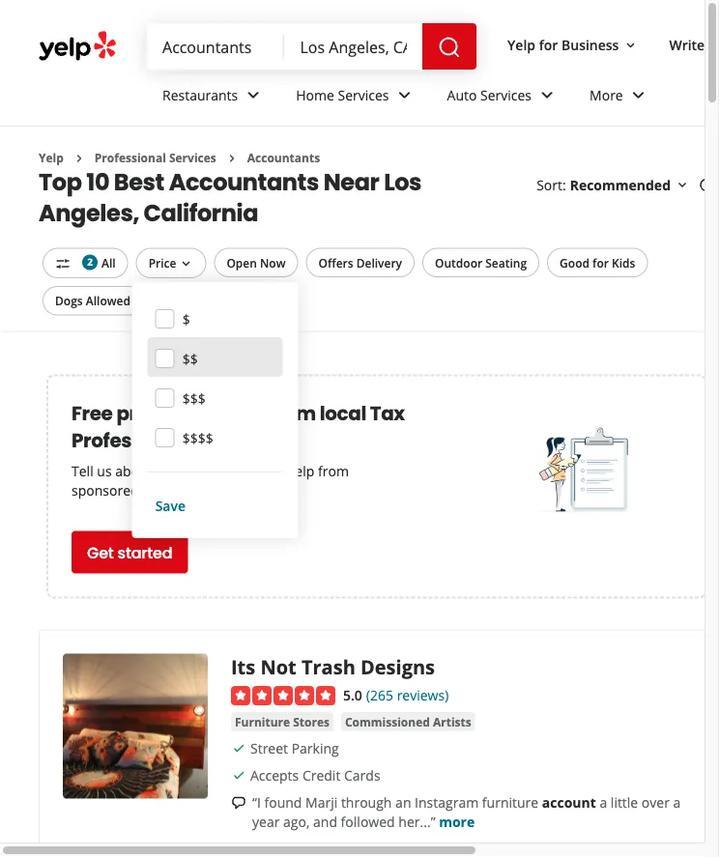 Task type: vqa. For each thing, say whether or not it's contained in the screenshot.
COMMISSIONED ARTISTS link
yes



Task type: describe. For each thing, give the bounding box(es) containing it.
street parking
[[250, 739, 339, 757]]

us
[[97, 462, 112, 480]]

los
[[384, 166, 422, 198]]

$$ button
[[148, 337, 283, 377]]

price button
[[136, 248, 206, 278]]

services for professional services
[[169, 150, 216, 166]]

outdoor seating
[[435, 255, 527, 271]]

parking
[[292, 739, 339, 757]]

tell
[[72, 462, 93, 480]]

16 checkmark v2 image
[[231, 741, 246, 756]]

yelp for "yelp" link
[[39, 150, 64, 166]]

ago,
[[283, 812, 310, 831]]

price
[[116, 400, 165, 427]]

none field find
[[162, 36, 269, 57]]

services for auto services
[[480, 86, 532, 104]]

24 chevron down v2 image
[[393, 84, 416, 107]]

24 chevron down v2 image for auto services
[[536, 84, 559, 107]]

restaurants
[[162, 86, 238, 104]]

(265 reviews) link
[[366, 684, 449, 704]]

followed
[[341, 812, 395, 831]]

yelp link
[[39, 150, 64, 166]]

not
[[260, 654, 297, 680]]

credit
[[302, 766, 341, 784]]

designs
[[361, 654, 435, 680]]

its not trash designs image
[[63, 654, 208, 799]]

"i
[[252, 793, 261, 811]]

good for kids button
[[547, 248, 648, 277]]

a inside 'link'
[[708, 35, 716, 54]]

$$$$ button
[[148, 416, 283, 456]]

help
[[287, 462, 314, 480]]

outdoor seating button
[[422, 248, 539, 277]]

accountants right 16 chevron right v2 image
[[247, 150, 320, 166]]

commissioned artists link
[[341, 712, 475, 732]]

stores
[[293, 714, 330, 730]]

through
[[341, 793, 392, 811]]

accountants link
[[247, 150, 320, 166]]

near
[[323, 166, 379, 198]]

dogs
[[55, 293, 83, 309]]

16 info v2 image
[[699, 178, 714, 193]]

open
[[227, 255, 257, 271]]

open now button
[[214, 248, 298, 277]]

save button
[[148, 488, 283, 523]]

restaurants link
[[147, 70, 281, 126]]

16 speech v2 image
[[231, 795, 246, 811]]

24 chevron down v2 image for restaurants
[[242, 84, 265, 107]]

$$$$
[[182, 429, 213, 447]]

"i found marji through an instagram furniture account
[[252, 793, 596, 811]]

yelp for business
[[508, 35, 619, 54]]

write
[[669, 35, 705, 54]]

professionals
[[72, 427, 200, 454]]

allowed
[[86, 293, 130, 309]]

her..."
[[399, 812, 436, 831]]

yelp for business button
[[500, 27, 646, 62]]

trash
[[302, 654, 356, 680]]

recommended
[[570, 176, 671, 194]]

Near text field
[[300, 36, 407, 57]]

tax
[[370, 400, 405, 427]]

5.0
[[343, 686, 362, 704]]

sponsored
[[72, 481, 139, 500]]

street
[[250, 739, 288, 757]]

10
[[86, 166, 109, 198]]

home services
[[296, 86, 389, 104]]

professional
[[95, 150, 166, 166]]

about
[[115, 462, 152, 480]]

home
[[296, 86, 334, 104]]

free
[[72, 400, 113, 427]]

accepts credit cards
[[250, 766, 380, 784]]

furniture
[[482, 793, 539, 811]]

its
[[231, 654, 255, 680]]

its not trash designs link
[[231, 654, 435, 680]]

2 all
[[87, 255, 116, 271]]

account
[[542, 793, 596, 811]]

business categories element
[[147, 70, 719, 126]]

an
[[395, 793, 411, 811]]

project
[[188, 462, 232, 480]]

businesses.
[[142, 481, 215, 500]]



Task type: locate. For each thing, give the bounding box(es) containing it.
your
[[156, 462, 185, 480]]

1 horizontal spatial 24 chevron down v2 image
[[536, 84, 559, 107]]

services right auto
[[480, 86, 532, 104]]

none field near
[[300, 36, 407, 57]]

commissioned artists button
[[341, 712, 475, 732]]

recommended button
[[570, 176, 690, 194]]

1 24 chevron down v2 image from the left
[[242, 84, 265, 107]]

accepts
[[250, 766, 299, 784]]

0 horizontal spatial a
[[600, 793, 607, 811]]

0 horizontal spatial for
[[539, 35, 558, 54]]

(265
[[366, 686, 393, 704]]

save
[[155, 496, 186, 515]]

dogs allowed button
[[43, 286, 143, 315]]

16 chevron down v2 image for recommended
[[675, 178, 690, 193]]

auto services
[[447, 86, 532, 104]]

commissioned
[[345, 714, 430, 730]]

16 chevron right v2 image
[[71, 151, 87, 166]]

yelp left 16 chevron right v2 icon
[[39, 150, 64, 166]]

and down marji
[[313, 812, 337, 831]]

(265 reviews)
[[366, 686, 449, 704]]

more link
[[439, 812, 475, 831]]

get started button
[[72, 531, 188, 574]]

california
[[144, 197, 258, 229]]

good for kids
[[560, 255, 635, 271]]

0 vertical spatial yelp
[[508, 35, 536, 54]]

accountants up "open"
[[169, 166, 319, 198]]

2 horizontal spatial 24 chevron down v2 image
[[627, 84, 650, 107]]

furniture stores link
[[231, 712, 333, 732]]

outdoor
[[435, 255, 482, 271]]

marji
[[305, 793, 338, 811]]

24 chevron down v2 image
[[242, 84, 265, 107], [536, 84, 559, 107], [627, 84, 650, 107]]

24 chevron down v2 image inside more link
[[627, 84, 650, 107]]

offers delivery
[[318, 255, 402, 271]]

24 chevron down v2 image inside restaurants link
[[242, 84, 265, 107]]

None search field
[[147, 23, 480, 70]]

16 chevron down v2 image
[[178, 256, 194, 271]]

a
[[708, 35, 716, 54], [600, 793, 607, 811], [673, 793, 681, 811]]

delivery
[[356, 255, 402, 271]]

open now
[[227, 255, 286, 271]]

16 chevron down v2 image left 16 info v2 image
[[675, 178, 690, 193]]

and inside 'a little over a year ago, and followed her..."'
[[313, 812, 337, 831]]

and left 'get'
[[236, 462, 260, 480]]

found
[[264, 793, 302, 811]]

yelp inside button
[[508, 35, 536, 54]]

for inside button
[[539, 35, 558, 54]]

get
[[264, 462, 283, 480]]

24 chevron down v2 image right restaurants
[[242, 84, 265, 107]]

reviews)
[[397, 686, 449, 704]]

5 star rating image
[[231, 686, 335, 706]]

furniture stores
[[235, 714, 330, 730]]

more link
[[574, 70, 666, 126]]

1 horizontal spatial 16 chevron down v2 image
[[675, 178, 690, 193]]

none field up the home services
[[300, 36, 407, 57]]

professional services
[[95, 150, 216, 166]]

16 chevron down v2 image for yelp for business
[[623, 38, 638, 53]]

Find text field
[[162, 36, 269, 57]]

free price estimates from local tax professionals image
[[539, 422, 636, 518]]

free price estimates from local tax professionals tell us about your project and get help from sponsored businesses.
[[72, 400, 405, 500]]

0 vertical spatial from
[[269, 400, 316, 427]]

0 vertical spatial and
[[236, 462, 260, 480]]

and inside free price estimates from local tax professionals tell us about your project and get help from sponsored businesses.
[[236, 462, 260, 480]]

over
[[642, 793, 670, 811]]

for left kids
[[593, 255, 609, 271]]

24 chevron down v2 image right more
[[627, 84, 650, 107]]

a right over
[[673, 793, 681, 811]]

a left little in the right bottom of the page
[[600, 793, 607, 811]]

$ button
[[148, 298, 283, 337]]

furniture stores button
[[231, 712, 333, 732]]

5.0 link
[[343, 684, 362, 704]]

yelp up auto services link
[[508, 35, 536, 54]]

1 horizontal spatial services
[[338, 86, 389, 104]]

16 chevron down v2 image right the business at top
[[623, 38, 638, 53]]

a little over a year ago, and followed her..."
[[252, 793, 681, 831]]

0 horizontal spatial services
[[169, 150, 216, 166]]

now
[[260, 255, 286, 271]]

1 none field from the left
[[162, 36, 269, 57]]

search image
[[438, 36, 461, 59]]

artists
[[433, 714, 471, 730]]

2 horizontal spatial a
[[708, 35, 716, 54]]

0 horizontal spatial from
[[269, 400, 316, 427]]

1 horizontal spatial yelp
[[508, 35, 536, 54]]

best
[[114, 166, 164, 198]]

for inside "button"
[[593, 255, 609, 271]]

kids
[[612, 255, 635, 271]]

good
[[560, 255, 590, 271]]

1 vertical spatial 16 chevron down v2 image
[[675, 178, 690, 193]]

1 vertical spatial for
[[593, 255, 609, 271]]

a right write
[[708, 35, 716, 54]]

1 vertical spatial and
[[313, 812, 337, 831]]

0 horizontal spatial 24 chevron down v2 image
[[242, 84, 265, 107]]

dogs allowed
[[55, 293, 130, 309]]

for left the business at top
[[539, 35, 558, 54]]

accountants inside top 10 best accountants near los angeles, california
[[169, 166, 319, 198]]

business
[[562, 35, 619, 54]]

24 chevron down v2 image inside auto services link
[[536, 84, 559, 107]]

1 horizontal spatial none field
[[300, 36, 407, 57]]

yelp
[[508, 35, 536, 54], [39, 150, 64, 166]]

angeles,
[[39, 197, 139, 229]]

more
[[590, 86, 623, 104]]

filters group
[[39, 248, 652, 538]]

instagram
[[415, 793, 479, 811]]

24 chevron down v2 image down yelp for business at the top
[[536, 84, 559, 107]]

all
[[101, 255, 116, 271]]

little
[[611, 793, 638, 811]]

2 horizontal spatial services
[[480, 86, 532, 104]]

2 24 chevron down v2 image from the left
[[536, 84, 559, 107]]

1 vertical spatial from
[[318, 462, 349, 480]]

2
[[87, 256, 93, 269]]

and
[[236, 462, 260, 480], [313, 812, 337, 831]]

0 horizontal spatial 16 chevron down v2 image
[[623, 38, 638, 53]]

16 chevron down v2 image inside yelp for business button
[[623, 38, 638, 53]]

offers
[[318, 255, 353, 271]]

commissioned artists
[[345, 714, 471, 730]]

none field up restaurants
[[162, 36, 269, 57]]

for for yelp
[[539, 35, 558, 54]]

1 horizontal spatial a
[[673, 793, 681, 811]]

16 chevron down v2 image
[[623, 38, 638, 53], [675, 178, 690, 193]]

its not trash designs
[[231, 654, 435, 680]]

write a link
[[662, 27, 719, 62]]

$$$ button
[[148, 377, 283, 416]]

2 none field from the left
[[300, 36, 407, 57]]

1 horizontal spatial for
[[593, 255, 609, 271]]

sort:
[[537, 176, 566, 194]]

auto services link
[[432, 70, 574, 126]]

home services link
[[281, 70, 432, 126]]

1 horizontal spatial and
[[313, 812, 337, 831]]

3 24 chevron down v2 image from the left
[[627, 84, 650, 107]]

16 filter v2 image
[[55, 256, 71, 271]]

16 chevron down v2 image inside recommended popup button
[[675, 178, 690, 193]]

16 checkmark v2 image
[[231, 768, 246, 783]]

from left local
[[269, 400, 316, 427]]

0 vertical spatial for
[[539, 35, 558, 54]]

0 vertical spatial 16 chevron down v2 image
[[623, 38, 638, 53]]

yelp for yelp for business
[[508, 35, 536, 54]]

24 chevron down v2 image for more
[[627, 84, 650, 107]]

None field
[[162, 36, 269, 57], [300, 36, 407, 57]]

services left 24 chevron down v2 icon
[[338, 86, 389, 104]]

started
[[117, 542, 172, 563]]

1 horizontal spatial from
[[318, 462, 349, 480]]

1 vertical spatial yelp
[[39, 150, 64, 166]]

from right help
[[318, 462, 349, 480]]

write a 
[[669, 35, 719, 54]]

price
[[148, 255, 176, 271]]

estimates
[[169, 400, 266, 427]]

0 horizontal spatial none field
[[162, 36, 269, 57]]

furniture
[[235, 714, 290, 730]]

0 horizontal spatial and
[[236, 462, 260, 480]]

0 horizontal spatial yelp
[[39, 150, 64, 166]]

services
[[338, 86, 389, 104], [480, 86, 532, 104], [169, 150, 216, 166]]

services left 16 chevron right v2 image
[[169, 150, 216, 166]]

services for home services
[[338, 86, 389, 104]]

get
[[87, 542, 114, 563]]

local
[[320, 400, 366, 427]]

16 chevron right v2 image
[[224, 151, 240, 166]]

for for good
[[593, 255, 609, 271]]



